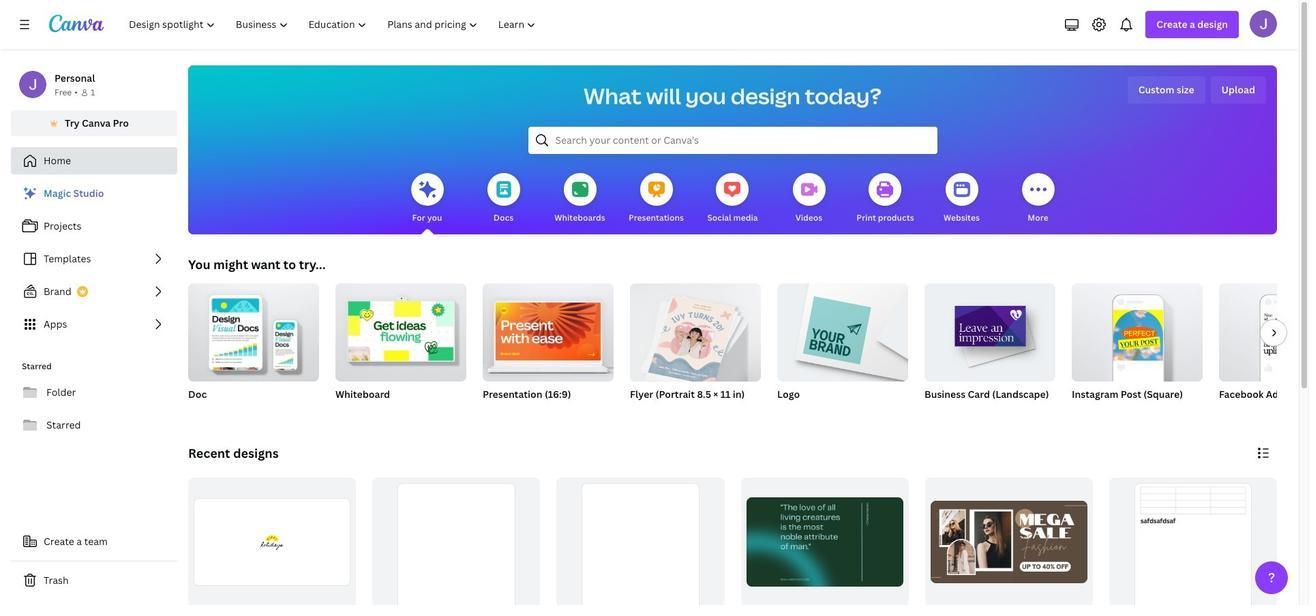 Task type: locate. For each thing, give the bounding box(es) containing it.
None search field
[[528, 127, 937, 154]]

Search search field
[[555, 128, 910, 153]]

group
[[188, 278, 319, 419], [188, 278, 319, 382], [335, 278, 466, 419], [335, 278, 466, 382], [483, 278, 614, 419], [483, 278, 614, 382], [630, 278, 761, 419], [630, 278, 761, 386], [1072, 278, 1203, 419], [1072, 278, 1203, 382], [777, 284, 908, 419], [925, 284, 1056, 419], [1219, 284, 1309, 419], [1219, 284, 1309, 382], [188, 478, 356, 606], [372, 478, 540, 606], [557, 478, 724, 606], [741, 478, 909, 606], [925, 478, 1093, 606], [1109, 478, 1277, 606]]

list
[[11, 180, 177, 338]]



Task type: vqa. For each thing, say whether or not it's contained in the screenshot.
Search "search box" on the top
yes



Task type: describe. For each thing, give the bounding box(es) containing it.
top level navigation element
[[120, 11, 548, 38]]

jacob simon image
[[1250, 10, 1277, 38]]



